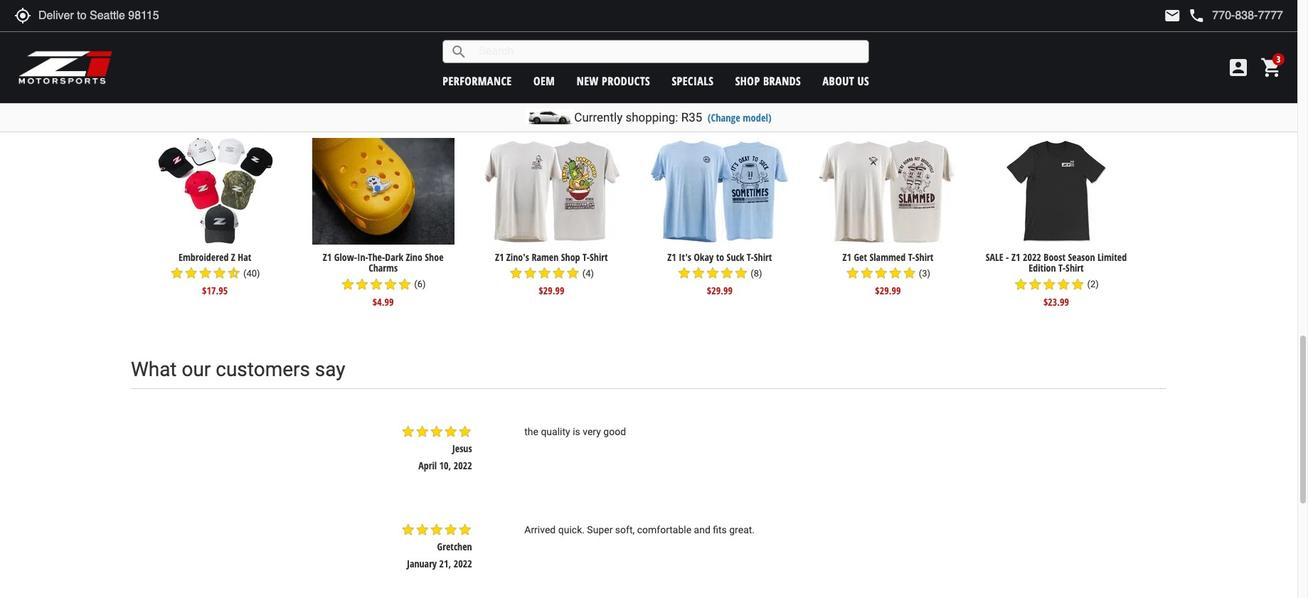 Task type: locate. For each thing, give the bounding box(es) containing it.
0 horizontal spatial $17.95
[[202, 284, 228, 298]]

t- right suck
[[747, 250, 754, 264]]

3 $29.99 from the left
[[876, 284, 901, 298]]

mail
[[1165, 7, 1182, 24]]

shop inside z1 zino's ramen shop t-shirt star star star star star (4) $29.99
[[561, 250, 580, 264]]

$14.99
[[876, 31, 901, 44]]

1 horizontal spatial $29.99
[[707, 284, 733, 298]]

z1 for (8)
[[668, 250, 677, 264]]

(change model) link
[[708, 111, 772, 125]]

$29.99
[[539, 284, 565, 298], [707, 284, 733, 298], [876, 284, 901, 298]]

april
[[419, 459, 437, 473]]

1 vertical spatial shop
[[561, 250, 580, 264]]

z1 inside z1 glow-in-the-dark zino shoe charms star star star star star (6) $4.99
[[323, 250, 332, 264]]

quality
[[541, 427, 571, 438]]

item
[[257, 88, 297, 111]]

1 $11.23 from the left
[[371, 20, 396, 33]]

t-
[[583, 250, 590, 264], [747, 250, 754, 264], [909, 250, 916, 264], [1059, 261, 1066, 275]]

2022 right 21,
[[454, 557, 472, 571]]

0 horizontal spatial $29.99
[[539, 284, 565, 298]]

z1
[[323, 250, 332, 264], [495, 250, 504, 264], [668, 250, 677, 264], [843, 250, 852, 264], [1012, 250, 1021, 264]]

sale - z1 2022 boost season limited edition t-shirt star star star star star (2) $23.99
[[986, 250, 1127, 309]]

5 z1 from the left
[[1012, 250, 1021, 264]]

shirt
[[590, 250, 608, 264], [754, 250, 772, 264], [916, 250, 934, 264], [1066, 261, 1084, 275]]

$29.99 down slammed at the right top
[[876, 284, 901, 298]]

2022 inside star star star star star gretchen january 21, 2022
[[454, 557, 472, 571]]

2 $11.23 from the left
[[539, 20, 565, 33]]

performance
[[443, 73, 512, 89]]

1 $29.99 from the left
[[539, 284, 565, 298]]

shop right ramen
[[561, 250, 580, 264]]

to left suck
[[716, 250, 725, 264]]

z1 left get
[[843, 250, 852, 264]]

1 z1 from the left
[[323, 250, 332, 264]]

boost
[[1044, 250, 1066, 264]]

$17.95 up search "search box"
[[707, 20, 733, 33]]

1 vertical spatial 2022
[[454, 459, 472, 473]]

z1 inside "z1 it's okay to suck t-shirt star star star star star (8) $29.99"
[[668, 250, 677, 264]]

z1 for $29.99
[[495, 250, 504, 264]]

z1 inside z1 zino's ramen shop t-shirt star star star star star (4) $29.99
[[495, 250, 504, 264]]

to
[[197, 88, 215, 111], [716, 250, 725, 264]]

shirt up the (3)
[[916, 250, 934, 264]]

$29.99 inside the z1 get slammed t-shirt star star star star star (3) $29.99
[[876, 284, 901, 298]]

2022 inside star star star star star jesus april 10, 2022
[[454, 459, 472, 473]]

0 horizontal spatial to
[[197, 88, 215, 111]]

2022 left boost
[[1023, 250, 1042, 264]]

shirt inside the z1 get slammed t-shirt star star star star star (3) $29.99
[[916, 250, 934, 264]]

3 z1 from the left
[[668, 250, 677, 264]]

account_box
[[1228, 56, 1250, 79]]

$11.23
[[371, 20, 396, 33], [539, 20, 565, 33]]

shopping_cart link
[[1258, 56, 1284, 79]]

0 vertical spatial 2022
[[1023, 250, 1042, 264]]

4 z1 from the left
[[843, 250, 852, 264]]

z1 inside the z1 get slammed t-shirt star star star star star (3) $29.99
[[843, 250, 852, 264]]

1 vertical spatial $17.95
[[202, 284, 228, 298]]

2 z1 from the left
[[495, 250, 504, 264]]

phone
[[1189, 7, 1206, 24]]

sale
[[986, 250, 1004, 264]]

z1 right '-'
[[1012, 250, 1021, 264]]

z1 left the zino's
[[495, 250, 504, 264]]

t- inside the z1 get slammed t-shirt star star star star star (3) $29.99
[[909, 250, 916, 264]]

$29.99 down ramen
[[539, 284, 565, 298]]

t- inside sale - z1 2022 boost season limited edition t-shirt star star star star star (2) $23.99
[[1059, 261, 1066, 275]]

z1 left glow-
[[323, 250, 332, 264]]

very
[[583, 427, 601, 438]]

z1 get slammed t-shirt star star star star star (3) $29.99
[[843, 250, 934, 298]]

what
[[131, 358, 177, 382]]

(2)
[[1088, 279, 1099, 290]]

0 vertical spatial $17.95
[[707, 20, 733, 33]]

0 vertical spatial to
[[197, 88, 215, 111]]

the quality is very good
[[525, 427, 626, 438]]

r35
[[682, 110, 703, 125]]

our
[[182, 358, 211, 382]]

brands
[[764, 73, 802, 89]]

similar
[[131, 88, 192, 111]]

shop left brands
[[736, 73, 761, 89]]

shop
[[736, 73, 761, 89], [561, 250, 580, 264]]

season
[[1069, 250, 1096, 264]]

shirt up "(8)"
[[754, 250, 772, 264]]

new products link
[[577, 73, 651, 89]]

0 horizontal spatial shop
[[561, 250, 580, 264]]

similar to this item
[[131, 88, 297, 111]]

2022 for star star star star star jesus april 10, 2022
[[454, 459, 472, 473]]

1 horizontal spatial shop
[[736, 73, 761, 89]]

$17.95 inside embroidered z hat star star star star star_half (40) $17.95
[[202, 284, 228, 298]]

10,
[[440, 459, 451, 473]]

new products
[[577, 73, 651, 89]]

2 $29.99 from the left
[[707, 284, 733, 298]]

1 horizontal spatial $11.23
[[539, 20, 565, 33]]

t- inside z1 zino's ramen shop t-shirt star star star star star (4) $29.99
[[583, 250, 590, 264]]

search
[[451, 43, 468, 60]]

1 vertical spatial to
[[716, 250, 725, 264]]

in-
[[357, 250, 368, 264]]

t- right slammed at the right top
[[909, 250, 916, 264]]

january
[[407, 557, 437, 571]]

2022
[[1023, 250, 1042, 264], [454, 459, 472, 473], [454, 557, 472, 571]]

t- right edition
[[1059, 261, 1066, 275]]

2 vertical spatial 2022
[[454, 557, 472, 571]]

shirt inside z1 zino's ramen shop t-shirt star star star star star (4) $29.99
[[590, 250, 608, 264]]

what our customers say
[[131, 358, 346, 382]]

shirt up the (4)
[[590, 250, 608, 264]]

to left this
[[197, 88, 215, 111]]

my_location
[[14, 7, 31, 24]]

2 horizontal spatial $29.99
[[876, 284, 901, 298]]

soft,
[[616, 524, 635, 536]]

$29.99 down suck
[[707, 284, 733, 298]]

t- up the (4)
[[583, 250, 590, 264]]

z1 glow-in-the-dark zino shoe charms star star star star star (6) $4.99
[[323, 250, 444, 309]]

shop brands
[[736, 73, 802, 89]]

$17.95 down the star_half
[[202, 284, 228, 298]]

okay
[[694, 250, 714, 264]]

us
[[858, 73, 870, 89]]

specials
[[672, 73, 714, 89]]

2022 inside sale - z1 2022 boost season limited edition t-shirt star star star star star (2) $23.99
[[1023, 250, 1042, 264]]

shirt right boost
[[1066, 261, 1084, 275]]

2022 down jesus
[[454, 459, 472, 473]]

specials link
[[672, 73, 714, 89]]

0 horizontal spatial $11.23
[[371, 20, 396, 33]]

1 horizontal spatial to
[[716, 250, 725, 264]]

$17.95
[[707, 20, 733, 33], [202, 284, 228, 298]]

shopping_cart
[[1261, 56, 1284, 79]]

z1 left it's
[[668, 250, 677, 264]]



Task type: describe. For each thing, give the bounding box(es) containing it.
products
[[602, 73, 651, 89]]

shopping:
[[626, 110, 679, 125]]

hat
[[238, 250, 251, 264]]

0 vertical spatial shop
[[736, 73, 761, 89]]

1 horizontal spatial $17.95
[[707, 20, 733, 33]]

mail phone
[[1165, 7, 1206, 24]]

dark
[[385, 250, 404, 264]]

z1 for star
[[323, 250, 332, 264]]

limited
[[1098, 250, 1127, 264]]

oem link
[[534, 73, 555, 89]]

(8)
[[751, 268, 763, 279]]

z1 motorsports logo image
[[18, 50, 113, 85]]

(change
[[708, 111, 741, 125]]

gretchen
[[437, 540, 472, 553]]

customers
[[216, 358, 310, 382]]

embroidered z hat star star star star star_half (40) $17.95
[[170, 250, 260, 298]]

Search search field
[[468, 41, 869, 63]]

mail link
[[1165, 7, 1182, 24]]

charms
[[369, 261, 398, 275]]

zino's
[[507, 250, 529, 264]]

performance link
[[443, 73, 512, 89]]

is
[[573, 427, 581, 438]]

$29.99 inside z1 zino's ramen shop t-shirt star star star star star (4) $29.99
[[539, 284, 565, 298]]

$5.98
[[1046, 20, 1067, 33]]

jesus
[[453, 442, 472, 456]]

(3)
[[919, 268, 931, 279]]

it's
[[679, 250, 692, 264]]

the
[[525, 427, 539, 438]]

$23.99
[[1044, 295, 1070, 309]]

(40)
[[243, 268, 260, 279]]

good
[[604, 427, 626, 438]]

get
[[854, 250, 868, 264]]

model)
[[743, 111, 772, 125]]

about us link
[[823, 73, 870, 89]]

t- inside "z1 it's okay to suck t-shirt star star star star star (8) $29.99"
[[747, 250, 754, 264]]

2022 for star star star star star gretchen january 21, 2022
[[454, 557, 472, 571]]

shirt inside sale - z1 2022 boost season limited edition t-shirt star star star star star (2) $23.99
[[1066, 261, 1084, 275]]

(4)
[[583, 268, 594, 279]]

about us
[[823, 73, 870, 89]]

slammed
[[870, 250, 906, 264]]

the-
[[368, 250, 385, 264]]

z1 it's okay to suck t-shirt star star star star star (8) $29.99
[[668, 250, 772, 298]]

star star star star star gretchen january 21, 2022
[[401, 523, 472, 571]]

new
[[577, 73, 599, 89]]

and
[[694, 524, 711, 536]]

embroidered
[[179, 250, 229, 264]]

currently shopping: r35 (change model)
[[575, 110, 772, 125]]

comfortable
[[637, 524, 692, 536]]

ramen
[[532, 250, 559, 264]]

shoe
[[425, 250, 444, 264]]

currently
[[575, 110, 623, 125]]

about
[[823, 73, 855, 89]]

say
[[315, 358, 346, 382]]

shirt inside "z1 it's okay to suck t-shirt star star star star star (8) $29.99"
[[754, 250, 772, 264]]

z1 zino's ramen shop t-shirt star star star star star (4) $29.99
[[495, 250, 608, 298]]

suck
[[727, 250, 745, 264]]

to inside "z1 it's okay to suck t-shirt star star star star star (8) $29.99"
[[716, 250, 725, 264]]

arrived quick. super soft, comfortable and fits great.
[[525, 524, 755, 536]]

$4.99
[[373, 295, 394, 309]]

super
[[587, 524, 613, 536]]

shop brands link
[[736, 73, 802, 89]]

account_box link
[[1224, 56, 1254, 79]]

arrived
[[525, 524, 556, 536]]

quick.
[[558, 524, 585, 536]]

star_half
[[227, 266, 241, 281]]

-
[[1006, 250, 1010, 264]]

this
[[220, 88, 252, 111]]

z1 inside sale - z1 2022 boost season limited edition t-shirt star star star star star (2) $23.99
[[1012, 250, 1021, 264]]

fits
[[713, 524, 727, 536]]

$29.99 inside "z1 it's okay to suck t-shirt star star star star star (8) $29.99"
[[707, 284, 733, 298]]

phone link
[[1189, 7, 1284, 24]]

oem
[[534, 73, 555, 89]]

z
[[231, 250, 235, 264]]

zino
[[406, 250, 423, 264]]

glow-
[[334, 250, 357, 264]]

21,
[[440, 557, 451, 571]]

(6)
[[414, 279, 426, 290]]

star star star star star jesus april 10, 2022
[[401, 425, 472, 473]]

great.
[[730, 524, 755, 536]]

edition
[[1029, 261, 1057, 275]]



Task type: vqa. For each thing, say whether or not it's contained in the screenshot.
Parts
no



